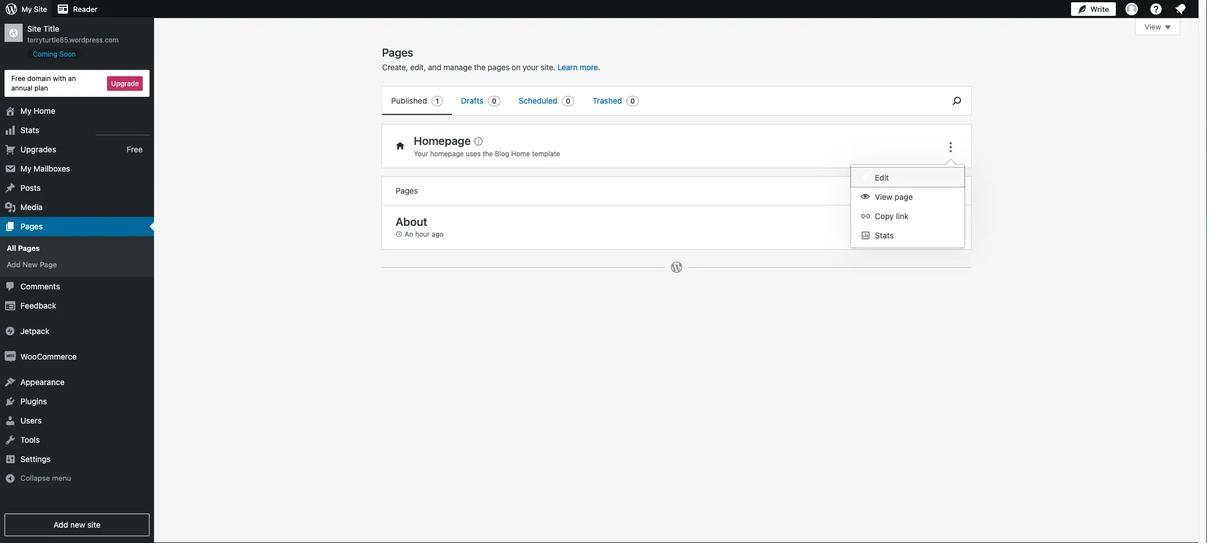 Task type: locate. For each thing, give the bounding box(es) containing it.
all pages link
[[0, 240, 154, 256]]

my up posts
[[20, 164, 31, 173]]

about link
[[396, 215, 427, 228]]

0 horizontal spatial 0
[[492, 97, 497, 105]]

woocommerce
[[20, 352, 77, 361]]

add new page
[[7, 260, 57, 268]]

stats down my home
[[20, 126, 39, 135]]

upgrade
[[111, 79, 139, 87]]

1 img image from the top
[[5, 325, 16, 337]]

collapse menu link
[[0, 469, 154, 487]]

view page
[[875, 192, 913, 202]]

pages up create,
[[382, 45, 413, 59]]

view inside button
[[1145, 22, 1161, 31]]

0 horizontal spatial home
[[34, 106, 55, 116]]

an inside main content
[[405, 230, 413, 238]]

0 horizontal spatial free
[[11, 74, 25, 82]]

published
[[391, 96, 427, 105]]

link
[[896, 212, 909, 221]]

free domain with an annual plan
[[11, 74, 76, 92]]

media
[[20, 203, 43, 212]]

the left blog
[[483, 149, 493, 157]]

0 horizontal spatial new
[[70, 520, 85, 530]]

the inside pages create, edit, and manage the pages on your site. learn more .
[[474, 63, 486, 72]]

0 horizontal spatial an
[[68, 74, 76, 82]]

1 0 from the left
[[492, 97, 497, 105]]

new left the site
[[70, 520, 85, 530]]

img image
[[5, 325, 16, 337], [5, 351, 16, 362]]

tooltip containing edit
[[845, 159, 965, 248]]

2 vertical spatial add
[[54, 520, 68, 530]]

page down toggle menu image
[[937, 187, 953, 195]]

0 for trashed
[[631, 97, 635, 105]]

pages up about
[[396, 186, 418, 195]]

0 right "drafts"
[[492, 97, 497, 105]]

0 horizontal spatial add
[[7, 260, 20, 268]]

2 horizontal spatial 0
[[631, 97, 635, 105]]

1 vertical spatial view
[[875, 192, 893, 202]]

my left reader link
[[22, 5, 32, 13]]

upgrades
[[20, 145, 56, 154]]

img image left 'woocommerce'
[[5, 351, 16, 362]]

1 vertical spatial site
[[27, 24, 41, 33]]

home down "annual plan" at the left
[[34, 106, 55, 116]]

closed image
[[1165, 25, 1171, 29]]

comments link
[[0, 277, 154, 296]]

my mailboxes
[[20, 164, 70, 173]]

1 vertical spatial an
[[405, 230, 413, 238]]

free for free
[[127, 145, 143, 154]]

ago
[[432, 230, 444, 238]]

my down "annual plan" at the left
[[20, 106, 31, 116]]

0 horizontal spatial page
[[895, 192, 913, 202]]

page
[[937, 187, 953, 195], [895, 192, 913, 202]]

an hour ago link
[[396, 229, 450, 239]]

free for free domain with an annual plan
[[11, 74, 25, 82]]

woocommerce link
[[0, 347, 154, 366]]

stats
[[20, 126, 39, 135], [875, 231, 894, 240]]

my
[[22, 5, 32, 13], [20, 106, 31, 116], [20, 164, 31, 173]]

view up copy
[[875, 192, 893, 202]]

an down about
[[405, 230, 413, 238]]

users link
[[0, 411, 154, 430]]

0 vertical spatial view
[[1145, 22, 1161, 31]]

2 horizontal spatial add
[[908, 187, 920, 195]]

new
[[922, 187, 935, 195], [70, 520, 85, 530]]

0 right "trashed"
[[631, 97, 635, 105]]

img image inside woocommerce link
[[5, 351, 16, 362]]

menu containing published
[[382, 87, 937, 115]]

1 horizontal spatial add
[[54, 520, 68, 530]]

all
[[7, 244, 16, 252]]

trashed
[[593, 96, 622, 105]]

None search field
[[943, 87, 971, 115]]

help image
[[1150, 2, 1163, 16]]

site
[[87, 520, 101, 530]]

0 vertical spatial new
[[922, 187, 935, 195]]

time image
[[1202, 44, 1207, 54]]

add new site
[[54, 520, 101, 530]]

0 vertical spatial stats
[[20, 126, 39, 135]]

free up "annual plan" at the left
[[11, 74, 25, 82]]

page
[[40, 260, 57, 268]]

add
[[908, 187, 920, 195], [7, 260, 20, 268], [54, 520, 68, 530]]

page up copy link button
[[895, 192, 913, 202]]

media link
[[0, 198, 154, 217]]

img image for woocommerce
[[5, 351, 16, 362]]

new inside add new page link
[[922, 187, 935, 195]]

free down highest hourly views 0 image on the left top of page
[[127, 145, 143, 154]]

site up the title
[[34, 5, 47, 13]]

0 vertical spatial free
[[11, 74, 25, 82]]

3 0 from the left
[[631, 97, 635, 105]]

coming
[[33, 50, 57, 58]]

1 horizontal spatial home
[[511, 149, 530, 157]]

title
[[43, 24, 59, 33]]

add new site link
[[5, 514, 150, 537]]

homepage
[[414, 134, 471, 147]]

an
[[68, 74, 76, 82], [405, 230, 413, 238]]

0 vertical spatial add
[[908, 187, 920, 195]]

0 vertical spatial home
[[34, 106, 55, 116]]

1 horizontal spatial 0
[[566, 97, 571, 105]]

2 0 from the left
[[566, 97, 571, 105]]

view inside button
[[875, 192, 893, 202]]

the
[[474, 63, 486, 72], [483, 149, 493, 157]]

scheduled
[[519, 96, 558, 105]]

1 vertical spatial my
[[20, 106, 31, 116]]

0
[[492, 97, 497, 105], [566, 97, 571, 105], [631, 97, 635, 105]]

img image left jetpack
[[5, 325, 16, 337]]

my home link
[[0, 101, 154, 121]]

0 vertical spatial the
[[474, 63, 486, 72]]

1 vertical spatial free
[[127, 145, 143, 154]]

posts link
[[0, 179, 154, 198]]

settings
[[20, 454, 51, 464]]

1 horizontal spatial free
[[127, 145, 143, 154]]

menu
[[52, 474, 71, 482]]

menu inside "tooltip"
[[851, 165, 965, 248]]

menu
[[382, 87, 937, 115], [851, 165, 965, 248]]

0 for drafts
[[492, 97, 497, 105]]

main content
[[382, 18, 1181, 285]]

0 horizontal spatial view
[[875, 192, 893, 202]]

0 right scheduled
[[566, 97, 571, 105]]

add for add new page
[[7, 260, 20, 268]]

0 horizontal spatial stats
[[20, 126, 39, 135]]

reader link
[[52, 0, 102, 18]]

menu containing edit
[[851, 165, 965, 248]]

free inside free domain with an annual plan
[[11, 74, 25, 82]]

view for view page
[[875, 192, 893, 202]]

1 vertical spatial home
[[511, 149, 530, 157]]

1 vertical spatial img image
[[5, 351, 16, 362]]

menu inside main content
[[382, 87, 937, 115]]

view page button
[[851, 187, 965, 206]]

manage your notifications image
[[1174, 2, 1187, 16]]

main content containing pages
[[382, 18, 1181, 285]]

1 horizontal spatial new
[[922, 187, 935, 195]]

0 vertical spatial img image
[[5, 325, 16, 337]]

learn more link
[[558, 63, 598, 72]]

add inside main content
[[908, 187, 920, 195]]

drafts
[[461, 96, 484, 105]]

1 horizontal spatial view
[[1145, 22, 1161, 31]]

domain
[[27, 74, 51, 82]]

1 vertical spatial stats
[[875, 231, 894, 240]]

2 vertical spatial my
[[20, 164, 31, 173]]

2 img image from the top
[[5, 351, 16, 362]]

free
[[11, 74, 25, 82], [127, 145, 143, 154]]

home
[[34, 106, 55, 116], [511, 149, 530, 157]]

the left pages
[[474, 63, 486, 72]]

an inside free domain with an annual plan
[[68, 74, 76, 82]]

1 horizontal spatial an
[[405, 230, 413, 238]]

terryturtle85.wordpress.com
[[27, 36, 118, 44]]

stats inside button
[[875, 231, 894, 240]]

view left closed image
[[1145, 22, 1161, 31]]

site title terryturtle85.wordpress.com
[[27, 24, 118, 44]]

new inside add new site link
[[70, 520, 85, 530]]

0 vertical spatial my
[[22, 5, 32, 13]]

home inside main content
[[511, 149, 530, 157]]

tooltip
[[845, 159, 965, 248]]

feedback link
[[0, 296, 154, 315]]

1 vertical spatial new
[[70, 520, 85, 530]]

1 vertical spatial menu
[[851, 165, 965, 248]]

an right with
[[68, 74, 76, 82]]

pages create, edit, and manage the pages on your site. learn more .
[[382, 45, 600, 72]]

comments
[[20, 282, 60, 291]]

copy
[[875, 212, 894, 221]]

img image inside jetpack link
[[5, 325, 16, 337]]

site
[[34, 5, 47, 13], [27, 24, 41, 33]]

home right blog
[[511, 149, 530, 157]]

new up copy link button
[[922, 187, 935, 195]]

0 vertical spatial an
[[68, 74, 76, 82]]

stats down copy
[[875, 231, 894, 240]]

1 horizontal spatial stats
[[875, 231, 894, 240]]

site left the title
[[27, 24, 41, 33]]

add new page link
[[903, 183, 958, 199]]

learn more
[[558, 63, 598, 72]]

1 vertical spatial add
[[7, 260, 20, 268]]

0 vertical spatial menu
[[382, 87, 937, 115]]

highest hourly views 0 image
[[96, 128, 150, 135]]



Task type: describe. For each thing, give the bounding box(es) containing it.
my site
[[22, 5, 47, 13]]

uses
[[466, 149, 481, 157]]

mailboxes
[[34, 164, 70, 173]]

edit link
[[851, 168, 965, 187]]

appearance link
[[0, 372, 154, 392]]

plugins link
[[0, 392, 154, 411]]

coming soon
[[33, 50, 76, 58]]

add new page link
[[0, 256, 154, 272]]

create,
[[382, 63, 408, 72]]

on
[[512, 63, 521, 72]]

new
[[22, 260, 38, 268]]

img image for jetpack
[[5, 325, 16, 337]]

homepage link
[[414, 134, 488, 147]]

1 horizontal spatial page
[[937, 187, 953, 195]]

1 vertical spatial the
[[483, 149, 493, 157]]

hour
[[415, 230, 430, 238]]

upgrade button
[[107, 76, 143, 91]]

edit
[[875, 173, 889, 182]]

none search field inside main content
[[943, 87, 971, 115]]

blog
[[495, 149, 509, 157]]

posts
[[20, 183, 41, 193]]

my for my home
[[20, 106, 31, 116]]

settings link
[[0, 450, 154, 469]]

pages down media
[[20, 222, 43, 231]]

page inside button
[[895, 192, 913, 202]]

collapse
[[20, 474, 50, 482]]

an hour ago
[[405, 230, 444, 238]]

write
[[1091, 5, 1109, 13]]

annual plan
[[11, 84, 48, 92]]

tools link
[[0, 430, 154, 450]]

site.
[[541, 63, 556, 72]]

your homepage uses the blog home template
[[414, 149, 560, 157]]

my mailboxes link
[[0, 159, 154, 179]]

all pages
[[7, 244, 40, 252]]

add for add new page
[[908, 187, 920, 195]]

add new page
[[908, 187, 953, 195]]

reader
[[73, 5, 97, 13]]

new for site
[[70, 520, 85, 530]]

0 for scheduled
[[566, 97, 571, 105]]

about
[[396, 215, 427, 228]]

add for add new site
[[54, 520, 68, 530]]

your
[[523, 63, 539, 72]]

toggle menu image
[[944, 141, 958, 154]]

0 vertical spatial site
[[34, 5, 47, 13]]

stats button
[[851, 225, 965, 245]]

write link
[[1071, 0, 1116, 18]]

my home
[[20, 106, 55, 116]]

manage
[[443, 63, 472, 72]]

view button
[[1135, 18, 1181, 35]]

with
[[53, 74, 66, 82]]

more information image
[[473, 136, 483, 146]]

jetpack
[[20, 326, 49, 336]]

my profile image
[[1126, 3, 1138, 15]]

view for view
[[1145, 22, 1161, 31]]

pages inside pages create, edit, and manage the pages on your site. learn more .
[[382, 45, 413, 59]]

pages link
[[0, 217, 154, 236]]

appearance
[[20, 377, 64, 387]]

template
[[532, 149, 560, 157]]

.
[[598, 63, 600, 72]]

collapse menu
[[20, 474, 71, 482]]

homepage
[[430, 149, 464, 157]]

my for my mailboxes
[[20, 164, 31, 173]]

1
[[436, 97, 439, 105]]

open search image
[[943, 94, 971, 108]]

edit,
[[410, 63, 426, 72]]

jetpack link
[[0, 322, 154, 341]]

tools
[[20, 435, 40, 444]]

plugins
[[20, 397, 47, 406]]

soon
[[59, 50, 76, 58]]

copy link
[[875, 212, 909, 221]]

pages
[[488, 63, 510, 72]]

my site link
[[0, 0, 52, 18]]

users
[[20, 416, 42, 425]]

pages up "new"
[[18, 244, 40, 252]]

stats link
[[0, 121, 154, 140]]

your
[[414, 149, 428, 157]]

my for my site
[[22, 5, 32, 13]]

copy link button
[[851, 206, 965, 225]]

site inside site title terryturtle85.wordpress.com
[[27, 24, 41, 33]]

feedback
[[20, 301, 56, 310]]

new for page
[[922, 187, 935, 195]]



Task type: vqa. For each thing, say whether or not it's contained in the screenshot.
Write link
yes



